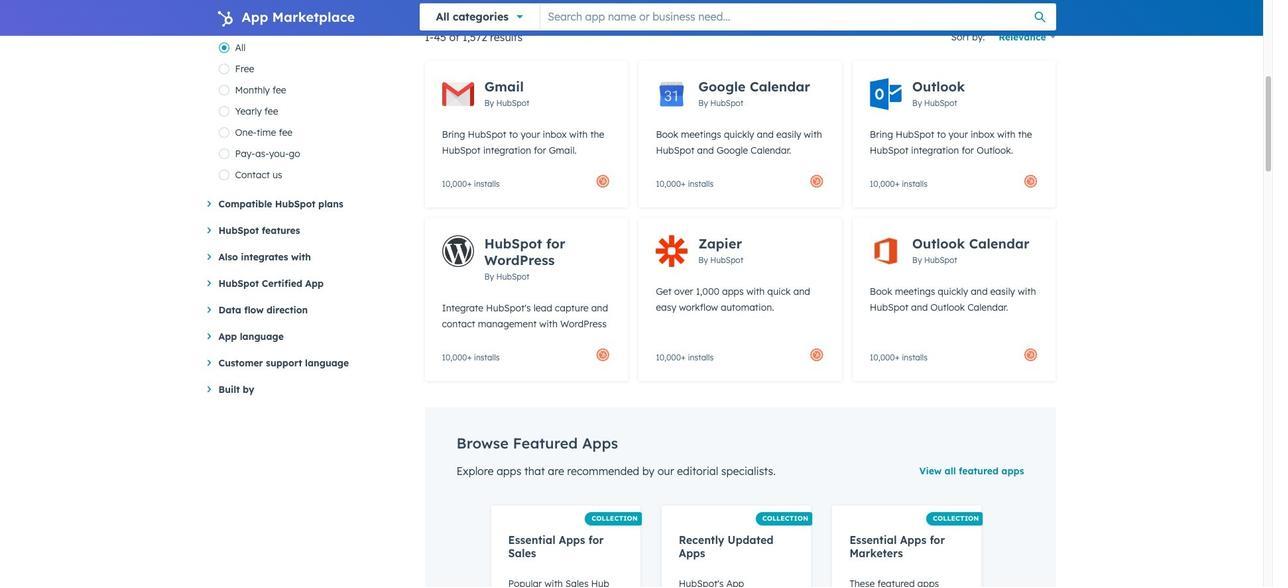 Task type: describe. For each thing, give the bounding box(es) containing it.
2 caret image from the top
[[207, 227, 211, 234]]

3 caret image from the top
[[207, 280, 211, 287]]

6 caret image from the top
[[207, 387, 211, 393]]

1 caret image from the top
[[207, 201, 211, 207]]

5 caret image from the top
[[207, 360, 211, 366]]

Search app name or business need... search field
[[541, 3, 1056, 30]]

4 caret image from the top
[[207, 307, 211, 313]]



Task type: vqa. For each thing, say whether or not it's contained in the screenshot.
logo
no



Task type: locate. For each thing, give the bounding box(es) containing it.
1 vertical spatial caret image
[[207, 334, 211, 340]]

1 caret image from the top
[[207, 254, 211, 260]]

2 caret image from the top
[[207, 334, 211, 340]]

pricing group
[[218, 37, 403, 186]]

caret image
[[207, 254, 211, 260], [207, 334, 211, 340]]

caret image
[[207, 201, 211, 207], [207, 227, 211, 234], [207, 280, 211, 287], [207, 307, 211, 313], [207, 360, 211, 366], [207, 387, 211, 393]]

0 vertical spatial caret image
[[207, 254, 211, 260]]



